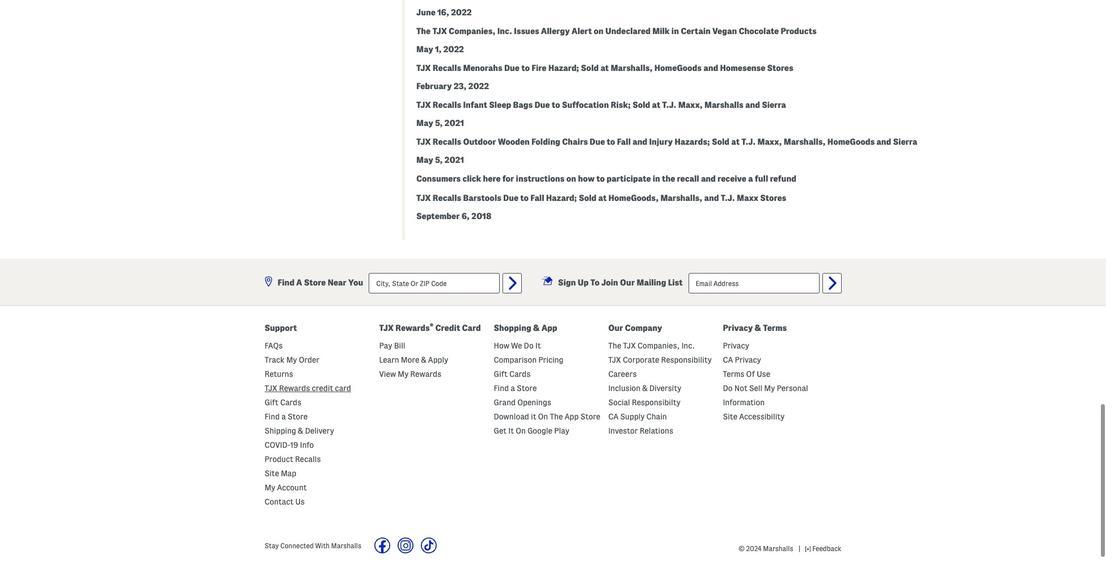 Task type: describe. For each thing, give the bounding box(es) containing it.
the tjx companies, inc. link
[[609, 342, 695, 351]]

site inside faqs track my order returns tjx rewards credit card gift cards find a store shipping & delivery covid-19 info product recalls site map my account contact us
[[265, 469, 279, 478]]

chain
[[647, 413, 667, 422]]

tjx up corporate
[[623, 342, 636, 351]]

comparison
[[494, 356, 537, 365]]

of
[[747, 370, 755, 379]]

allergy
[[541, 27, 570, 36]]

card
[[462, 324, 481, 333]]

not
[[735, 384, 748, 393]]

info
[[300, 441, 314, 450]]

the inside how we do it comparison pricing gift cards find a store grand openings download it on the app store get it on google play
[[550, 413, 563, 422]]

recalls inside faqs track my order returns tjx rewards credit card gift cards find a store shipping & delivery covid-19 info product recalls site map my account contact us
[[295, 455, 321, 464]]

0 vertical spatial fall
[[617, 138, 631, 147]]

to right how
[[597, 175, 605, 184]]

© 2024 marshalls |
[[739, 545, 801, 553]]

privacy ca privacy terms of use do not sell my personal information site accessibility
[[723, 342, 809, 422]]

a inside faqs track my order returns tjx rewards credit card gift cards find a store shipping & delivery covid-19 info product recalls site map my account contact us
[[282, 413, 286, 422]]

bill
[[394, 342, 406, 351]]

account
[[277, 484, 307, 493]]

pay bill learn more & apply view my rewards
[[379, 342, 448, 379]]

sold up "suffocation"
[[581, 64, 599, 73]]

0 vertical spatial app
[[542, 324, 558, 333]]

2022 for february 23, 2022
[[469, 82, 489, 91]]

social
[[609, 398, 630, 407]]

homesense
[[721, 64, 766, 73]]

at right risk;
[[652, 101, 661, 110]]

0 vertical spatial marshalls,
[[611, 64, 653, 73]]

privacy for ca
[[723, 342, 750, 351]]

2024
[[747, 545, 762, 553]]

1 horizontal spatial t.j.
[[721, 194, 735, 203]]

risk;
[[611, 101, 631, 110]]

get
[[494, 427, 507, 436]]

gift inside how we do it comparison pricing gift cards find a store grand openings download it on the app store get it on google play
[[494, 370, 508, 379]]

credit
[[312, 384, 333, 393]]

1 horizontal spatial in
[[672, 27, 679, 36]]

2018
[[472, 212, 492, 221]]

more
[[401, 356, 420, 365]]

my up contact
[[265, 484, 275, 493]]

chocolate
[[739, 27, 779, 36]]

0 horizontal spatial on
[[516, 427, 526, 436]]

map
[[281, 469, 296, 478]]

september 6, 2018
[[417, 212, 492, 221]]

follow us on social media element
[[265, 538, 553, 556]]

consumers click here for instructions on how to participate in the recall and receive a full refund link
[[417, 175, 797, 184]]

site accessibility link
[[723, 413, 785, 422]]

Find A Store Near You text field
[[369, 274, 500, 294]]

it
[[531, 413, 537, 422]]

cards inside how we do it comparison pricing gift cards find a store grand openings download it on the app store get it on google play
[[510, 370, 531, 379]]

5, for tjx recalls infant sleep bags due to suffocation risk; sold at t.j. maxx, marshalls and sierra
[[435, 119, 443, 128]]

a
[[296, 279, 302, 288]]

my right track
[[286, 356, 297, 365]]

& inside pay bill learn more & apply view my rewards
[[421, 356, 427, 365]]

due down for
[[504, 194, 519, 203]]

recalls for outdoor
[[433, 138, 462, 147]]

accessibility
[[740, 413, 785, 422]]

2022 for may 1, 2022
[[444, 45, 464, 54]]

1 vertical spatial fall
[[531, 194, 545, 203]]

to left "suffocation"
[[552, 101, 560, 110]]

1 horizontal spatial marshalls
[[705, 101, 744, 110]]

product
[[265, 455, 293, 464]]

due left fire
[[505, 64, 520, 73]]

responsibilty
[[632, 398, 681, 407]]

inc. for corporate
[[682, 342, 695, 351]]

ca supply chain link
[[609, 413, 667, 422]]

we
[[511, 342, 522, 351]]

faqs link
[[265, 342, 283, 351]]

0 vertical spatial gift cards link
[[494, 370, 531, 379]]

cards inside faqs track my order returns tjx rewards credit card gift cards find a store shipping & delivery covid-19 info product recalls site map my account contact us
[[280, 398, 301, 407]]

pay bill link
[[379, 342, 406, 351]]

returns link
[[265, 370, 293, 379]]

find inside faqs track my order returns tjx rewards credit card gift cards find a store shipping & delivery covid-19 info product recalls site map my account contact us
[[265, 413, 280, 422]]

covid-
[[265, 441, 290, 450]]

recall
[[677, 175, 700, 184]]

due right bags
[[535, 101, 550, 110]]

rewards inside the tjx rewards ® credit card
[[396, 324, 430, 333]]

2022 for june 16, 2022
[[451, 9, 472, 18]]

up
[[578, 279, 589, 288]]

& right shopping on the bottom left
[[533, 324, 540, 333]]

store inside faqs track my order returns tjx rewards credit card gift cards find a store shipping & delivery covid-19 info product recalls site map my account contact us
[[288, 413, 308, 422]]

fire
[[532, 64, 547, 73]]

privacy link
[[723, 342, 750, 351]]

to
[[591, 279, 600, 288]]

near
[[328, 279, 347, 288]]

to left fire
[[522, 64, 530, 73]]

faqs track my order returns tjx rewards credit card gift cards find a store shipping & delivery covid-19 info product recalls site map my account contact us
[[265, 342, 351, 507]]

tjx recalls menorahs due to fire hazard; sold at marshalls, homegoods and homesense stores link
[[417, 64, 794, 73]]

pricing
[[539, 356, 564, 365]]

marshalls inside © 2024 marshalls |
[[764, 545, 794, 553]]

sleep
[[489, 101, 512, 110]]

23,
[[454, 82, 467, 91]]

1 vertical spatial find a store link
[[265, 413, 308, 422]]

may 5, 2021 for infant
[[417, 119, 464, 128]]

milk
[[653, 27, 670, 36]]

& inside the tjx companies, inc. tjx corporate responsibility careers inclusion & diversity social responsibilty ca supply chain investor relations
[[643, 384, 648, 393]]

1 horizontal spatial sierra
[[894, 138, 918, 147]]

tjx recalls infant sleep bags due to suffocation risk; sold at t.j. maxx, marshalls and sierra link
[[417, 101, 787, 110]]

shopping & app
[[494, 324, 558, 333]]

tjx recalls barstools due to fall hazard; sold at homegoods, marshalls, and t.j. maxx stores
[[417, 194, 787, 203]]

credit
[[436, 324, 460, 333]]

may 5, 2021 for outdoor
[[417, 156, 464, 165]]

rewards inside pay bill learn more & apply view my rewards
[[411, 370, 442, 379]]

0 vertical spatial terms
[[763, 324, 787, 333]]

recalls for infant
[[433, 101, 462, 110]]

hazard; for fire
[[549, 64, 580, 73]]

1,
[[435, 45, 442, 54]]

may 1, 2022
[[417, 45, 464, 54]]

undeclared
[[606, 27, 651, 36]]

infant
[[463, 101, 488, 110]]

2021 for infant
[[445, 119, 464, 128]]

consumers click here for instructions on how to participate in the recall and receive a full refund
[[417, 175, 797, 184]]

consumers
[[417, 175, 461, 184]]

1 vertical spatial our
[[609, 324, 624, 333]]

recalls for barstools
[[433, 194, 462, 203]]

wooden
[[498, 138, 530, 147]]

inclusion
[[609, 384, 641, 393]]

sold down how
[[579, 194, 597, 203]]

tjx down february
[[417, 101, 431, 110]]

participate
[[607, 175, 651, 184]]

social responsibilty link
[[609, 398, 681, 407]]

tjx up september
[[417, 194, 431, 203]]

here
[[483, 175, 501, 184]]

2 horizontal spatial marshalls,
[[784, 138, 826, 147]]

get it on google play link
[[494, 427, 570, 436]]

& up ca privacy link
[[755, 324, 762, 333]]

feedback
[[811, 545, 842, 553]]

support
[[265, 324, 297, 333]]

site map link
[[265, 469, 296, 478]]

learn
[[379, 356, 399, 365]]

company
[[625, 324, 663, 333]]

store right a
[[304, 279, 326, 288]]

0 vertical spatial it
[[536, 342, 541, 351]]

1 horizontal spatial find a store link
[[494, 384, 537, 393]]

outdoor
[[463, 138, 496, 147]]

do inside how we do it comparison pricing gift cards find a store grand openings download it on the app store get it on google play
[[524, 342, 534, 351]]

the tjx companies, inc. issues allergy alert on undeclared milk in certain vegan chocolate products
[[417, 27, 817, 36]]

card
[[335, 384, 351, 393]]

tjx rewards credit card link
[[265, 384, 351, 393]]

careers link
[[609, 370, 637, 379]]

0 horizontal spatial in
[[653, 175, 661, 184]]

tjx recalls barstools due to fall hazard; sold at homegoods, marshalls, and t.j. maxx stores link
[[417, 194, 787, 203]]

6,
[[462, 212, 470, 221]]

0 vertical spatial on
[[538, 413, 548, 422]]

find inside how we do it comparison pricing gift cards find a store grand openings download it on the app store get it on google play
[[494, 384, 509, 393]]

0 vertical spatial find
[[278, 279, 295, 288]]

marshalls inside 'follow us on social media' element
[[331, 543, 362, 550]]

to down instructions
[[521, 194, 529, 203]]

due right the chairs
[[590, 138, 605, 147]]

gift inside faqs track my order returns tjx rewards credit card gift cards find a store shipping & delivery covid-19 info product recalls site map my account contact us
[[265, 398, 279, 407]]

responsibility
[[661, 356, 712, 365]]



Task type: locate. For each thing, give the bounding box(es) containing it.
companies, up tjx corporate responsibility 'link'
[[638, 342, 680, 351]]

1 5, from the top
[[435, 119, 443, 128]]

terms up use
[[763, 324, 787, 333]]

0 vertical spatial a
[[749, 175, 753, 184]]

may left 1,
[[417, 45, 433, 54]]

to right the chairs
[[607, 138, 616, 147]]

play
[[555, 427, 570, 436]]

0 horizontal spatial it
[[509, 427, 514, 436]]

1 horizontal spatial do
[[723, 384, 733, 393]]

1 vertical spatial inc.
[[682, 342, 695, 351]]

1 vertical spatial marshalls,
[[784, 138, 826, 147]]

1 horizontal spatial gift
[[494, 370, 508, 379]]

information
[[723, 398, 765, 407]]

2021
[[445, 119, 464, 128], [445, 156, 464, 165]]

grand
[[494, 398, 516, 407]]

site inside privacy ca privacy terms of use do not sell my personal information site accessibility
[[723, 413, 738, 422]]

recalls left outdoor
[[433, 138, 462, 147]]

1 vertical spatial companies,
[[638, 342, 680, 351]]

0 horizontal spatial app
[[542, 324, 558, 333]]

fall down instructions
[[531, 194, 545, 203]]

stores down refund
[[761, 194, 787, 203]]

0 vertical spatial sierra
[[762, 101, 787, 110]]

cards down tjx rewards credit card link
[[280, 398, 301, 407]]

diversity
[[650, 384, 682, 393]]

1 vertical spatial on
[[567, 175, 577, 184]]

our left company
[[609, 324, 624, 333]]

1 vertical spatial stores
[[761, 194, 787, 203]]

1 horizontal spatial a
[[511, 384, 515, 393]]

track my order link
[[265, 356, 320, 365]]

1 horizontal spatial companies,
[[638, 342, 680, 351]]

1 vertical spatial sierra
[[894, 138, 918, 147]]

0 horizontal spatial a
[[282, 413, 286, 422]]

my inside privacy ca privacy terms of use do not sell my personal information site accessibility
[[765, 384, 775, 393]]

store up shipping & delivery link on the bottom left of the page
[[288, 413, 308, 422]]

5, up consumers
[[435, 156, 443, 165]]

menorahs
[[463, 64, 503, 73]]

faqs
[[265, 342, 283, 351]]

hazard; down instructions
[[546, 194, 577, 203]]

our company
[[609, 324, 663, 333]]

track
[[265, 356, 285, 365]]

delivery
[[305, 427, 334, 436]]

1 vertical spatial may 5, 2021
[[417, 156, 464, 165]]

gift down comparison
[[494, 370, 508, 379]]

may down february
[[417, 119, 433, 128]]

february
[[417, 82, 452, 91]]

tjx inside the tjx rewards ® credit card
[[379, 324, 394, 333]]

1 vertical spatial privacy
[[723, 342, 750, 351]]

marshalls, down recall at the top right
[[661, 194, 703, 203]]

0 vertical spatial may 5, 2021
[[417, 119, 464, 128]]

maxx
[[737, 194, 759, 203]]

1 horizontal spatial on
[[538, 413, 548, 422]]

0 horizontal spatial gift
[[265, 398, 279, 407]]

rewards down learn more & apply link
[[411, 370, 442, 379]]

1 vertical spatial 5,
[[435, 156, 443, 165]]

1 may 5, 2021 from the top
[[417, 119, 464, 128]]

vegan
[[713, 27, 737, 36]]

sold right hazards;
[[712, 138, 730, 147]]

2022 right 16,
[[451, 9, 472, 18]]

0 horizontal spatial terms
[[723, 370, 745, 379]]

5, down february
[[435, 119, 443, 128]]

1 vertical spatial 2022
[[444, 45, 464, 54]]

1 vertical spatial homegoods
[[828, 138, 875, 147]]

rewards inside faqs track my order returns tjx rewards credit card gift cards find a store shipping & delivery covid-19 info product recalls site map my account contact us
[[279, 384, 310, 393]]

privacy up privacy link
[[723, 324, 753, 333]]

gift cards link
[[494, 370, 531, 379], [265, 398, 301, 407]]

0 horizontal spatial do
[[524, 342, 534, 351]]

due
[[505, 64, 520, 73], [535, 101, 550, 110], [590, 138, 605, 147], [504, 194, 519, 203]]

store up grand openings link
[[517, 384, 537, 393]]

a up grand
[[511, 384, 515, 393]]

tjx up may 1, 2022
[[433, 27, 447, 36]]

privacy
[[723, 324, 753, 333], [723, 342, 750, 351], [735, 356, 762, 365]]

marshalls right with
[[331, 543, 362, 550]]

openings
[[518, 398, 552, 407]]

1 horizontal spatial fall
[[617, 138, 631, 147]]

stores
[[768, 64, 794, 73], [761, 194, 787, 203]]

1 vertical spatial maxx,
[[758, 138, 782, 147]]

2 vertical spatial may
[[417, 156, 433, 165]]

tjx up pay
[[379, 324, 394, 333]]

gift cards link down comparison
[[494, 370, 531, 379]]

t.j. up the tjx recalls outdoor wooden folding chairs due to fall and injury hazards; sold at t.j. maxx, marshalls, homegoods and sierra
[[663, 101, 677, 110]]

a left full on the right of page
[[749, 175, 753, 184]]

our right join
[[620, 279, 635, 288]]

recalls down february 23, 2022
[[433, 101, 462, 110]]

1 may from the top
[[417, 45, 433, 54]]

0 horizontal spatial sierra
[[762, 101, 787, 110]]

use
[[757, 370, 771, 379]]

gift cards link up shipping
[[265, 398, 301, 407]]

companies, for tjx
[[638, 342, 680, 351]]

find left a
[[278, 279, 295, 288]]

2 may from the top
[[417, 119, 433, 128]]

rewards up bill
[[396, 324, 430, 333]]

it right get
[[509, 427, 514, 436]]

you
[[349, 279, 363, 288]]

june 16, 2022
[[417, 9, 472, 18]]

a inside how we do it comparison pricing gift cards find a store grand openings download it on the app store get it on google play
[[511, 384, 515, 393]]

at down the consumers click here for instructions on how to participate in the recall and receive a full refund link
[[599, 194, 607, 203]]

cards down comparison
[[510, 370, 531, 379]]

1 horizontal spatial site
[[723, 413, 738, 422]]

inc. up responsibility
[[682, 342, 695, 351]]

terms of use link
[[723, 370, 771, 379]]

how we do it comparison pricing gift cards find a store grand openings download it on the app store get it on google play
[[494, 342, 601, 436]]

my right view
[[398, 370, 409, 379]]

®
[[430, 323, 434, 330]]

investor relations link
[[609, 427, 674, 436]]

it up comparison pricing link
[[536, 342, 541, 351]]

1 horizontal spatial it
[[536, 342, 541, 351]]

0 horizontal spatial t.j.
[[663, 101, 677, 110]]

0 vertical spatial may
[[417, 45, 433, 54]]

recalls down info
[[295, 455, 321, 464]]

in left the the
[[653, 175, 661, 184]]

a up shipping
[[282, 413, 286, 422]]

how
[[494, 342, 510, 351]]

0 vertical spatial rewards
[[396, 324, 430, 333]]

careers
[[609, 370, 637, 379]]

may for the tjx companies, inc. issues allergy alert on undeclared milk in certain vegan chocolate products
[[417, 45, 433, 54]]

0 horizontal spatial homegoods
[[655, 64, 702, 73]]

2021 down infant
[[445, 119, 464, 128]]

0 vertical spatial our
[[620, 279, 635, 288]]

0 vertical spatial find a store link
[[494, 384, 537, 393]]

None submit
[[503, 274, 522, 294], [823, 274, 842, 294], [503, 274, 522, 294], [823, 274, 842, 294]]

chairs
[[562, 138, 588, 147]]

refund
[[770, 175, 797, 184]]

2 vertical spatial t.j.
[[721, 194, 735, 203]]

maxx, up hazards;
[[679, 101, 703, 110]]

recalls for menorahs
[[433, 64, 462, 73]]

may for tjx recalls outdoor wooden folding chairs due to fall and injury hazards; sold at t.j. maxx, marshalls, homegoods and sierra
[[417, 156, 433, 165]]

may for tjx recalls infant sleep bags due to suffocation risk; sold at t.j. maxx, marshalls and sierra
[[417, 119, 433, 128]]

1 horizontal spatial gift cards link
[[494, 370, 531, 379]]

find a store near you link
[[265, 277, 363, 288]]

gift
[[494, 370, 508, 379], [265, 398, 279, 407]]

the for the tjx companies, inc. tjx corporate responsibility careers inclusion & diversity social responsibilty ca supply chain investor relations
[[609, 342, 622, 351]]

0 horizontal spatial maxx,
[[679, 101, 703, 110]]

1 vertical spatial ca
[[609, 413, 619, 422]]

2 may 5, 2021 from the top
[[417, 156, 464, 165]]

rewards down returns link
[[279, 384, 310, 393]]

2021 for outdoor
[[445, 156, 464, 165]]

3 may from the top
[[417, 156, 433, 165]]

0 vertical spatial inc.
[[498, 27, 512, 36]]

bags
[[513, 101, 533, 110]]

ca inside privacy ca privacy terms of use do not sell my personal information site accessibility
[[723, 356, 733, 365]]

and
[[704, 64, 719, 73], [746, 101, 761, 110], [633, 138, 648, 147], [877, 138, 892, 147], [701, 175, 716, 184], [705, 194, 719, 203]]

&
[[533, 324, 540, 333], [755, 324, 762, 333], [421, 356, 427, 365], [643, 384, 648, 393], [298, 427, 303, 436]]

tjx up 'careers' link
[[609, 356, 621, 365]]

t.j. up full on the right of page
[[742, 138, 756, 147]]

1 vertical spatial on
[[516, 427, 526, 436]]

inc. for allergy
[[498, 27, 512, 36]]

certain
[[681, 27, 711, 36]]

fall down risk;
[[617, 138, 631, 147]]

5, for tjx recalls outdoor wooden folding chairs due to fall and injury hazards; sold at t.j. maxx, marshalls, homegoods and sierra
[[435, 156, 443, 165]]

companies, inside the tjx companies, inc. tjx corporate responsibility careers inclusion & diversity social responsibilty ca supply chain investor relations
[[638, 342, 680, 351]]

find a store link up grand openings link
[[494, 384, 537, 393]]

companies, for issues
[[449, 27, 496, 36]]

marshalls, up refund
[[784, 138, 826, 147]]

stores right homesense on the top
[[768, 64, 794, 73]]

2 vertical spatial the
[[550, 413, 563, 422]]

do left not
[[723, 384, 733, 393]]

0 horizontal spatial inc.
[[498, 27, 512, 36]]

tjx up consumers
[[417, 138, 431, 147]]

0 vertical spatial ca
[[723, 356, 733, 365]]

the down 'june'
[[417, 27, 431, 36]]

1 horizontal spatial homegoods
[[828, 138, 875, 147]]

2 vertical spatial 2022
[[469, 82, 489, 91]]

product recalls link
[[265, 455, 321, 464]]

site
[[723, 413, 738, 422], [265, 469, 279, 478]]

fall
[[617, 138, 631, 147], [531, 194, 545, 203]]

2 vertical spatial find
[[265, 413, 280, 422]]

the down our company
[[609, 342, 622, 351]]

0 vertical spatial 2022
[[451, 9, 472, 18]]

find up shipping
[[265, 413, 280, 422]]

1 vertical spatial find
[[494, 384, 509, 393]]

0 vertical spatial do
[[524, 342, 534, 351]]

2021 up consumers
[[445, 156, 464, 165]]

1 horizontal spatial marshalls,
[[661, 194, 703, 203]]

0 vertical spatial privacy
[[723, 324, 753, 333]]

recalls up february 23, 2022
[[433, 64, 462, 73]]

1 vertical spatial t.j.
[[742, 138, 756, 147]]

sign
[[558, 279, 576, 288]]

on right alert
[[594, 27, 604, 36]]

privacy & terms
[[723, 324, 787, 333]]

0 horizontal spatial companies,
[[449, 27, 496, 36]]

find a store link up shipping
[[265, 413, 308, 422]]

2 vertical spatial privacy
[[735, 356, 762, 365]]

tjx down returns link
[[265, 384, 277, 393]]

1 vertical spatial gift cards link
[[265, 398, 301, 407]]

2 horizontal spatial t.j.
[[742, 138, 756, 147]]

1 horizontal spatial maxx,
[[758, 138, 782, 147]]

folding
[[532, 138, 561, 147]]

marshalls, down undeclared in the top of the page
[[611, 64, 653, 73]]

t.j. left maxx
[[721, 194, 735, 203]]

2 horizontal spatial marshalls
[[764, 545, 794, 553]]

september
[[417, 212, 460, 221]]

tjx recalls outdoor wooden folding chairs due to fall and injury hazards; sold at t.j. maxx, marshalls, homegoods and sierra
[[417, 138, 918, 147]]

0 vertical spatial site
[[723, 413, 738, 422]]

supply
[[621, 413, 645, 422]]

1 vertical spatial the
[[609, 342, 622, 351]]

0 vertical spatial homegoods
[[655, 64, 702, 73]]

store
[[304, 279, 326, 288], [517, 384, 537, 393], [288, 413, 308, 422], [581, 413, 601, 422]]

0 vertical spatial on
[[594, 27, 604, 36]]

t.j.
[[663, 101, 677, 110], [742, 138, 756, 147], [721, 194, 735, 203]]

the inside the tjx companies, inc. tjx corporate responsibility careers inclusion & diversity social responsibilty ca supply chain investor relations
[[609, 342, 622, 351]]

terms up not
[[723, 370, 745, 379]]

1 horizontal spatial inc.
[[682, 342, 695, 351]]

0 horizontal spatial cards
[[280, 398, 301, 407]]

hazard; for fall
[[546, 194, 577, 203]]

0 vertical spatial maxx,
[[679, 101, 703, 110]]

2 2021 from the top
[[445, 156, 464, 165]]

1 vertical spatial 2021
[[445, 156, 464, 165]]

& right more
[[421, 356, 427, 365]]

0 horizontal spatial gift cards link
[[265, 398, 301, 407]]

0 horizontal spatial find a store link
[[265, 413, 308, 422]]

0 horizontal spatial the
[[417, 27, 431, 36]]

0 horizontal spatial ca
[[609, 413, 619, 422]]

2 5, from the top
[[435, 156, 443, 165]]

in right milk
[[672, 27, 679, 36]]

store left 'supply'
[[581, 413, 601, 422]]

may up consumers
[[417, 156, 433, 165]]

2 horizontal spatial a
[[749, 175, 753, 184]]

sell
[[750, 384, 763, 393]]

may 5, 2021 down february
[[417, 119, 464, 128]]

1 vertical spatial cards
[[280, 398, 301, 407]]

inc. inside the tjx companies, inc. tjx corporate responsibility careers inclusion & diversity social responsibilty ca supply chain investor relations
[[682, 342, 695, 351]]

feedback link
[[806, 545, 842, 554]]

may 5, 2021 up consumers
[[417, 156, 464, 165]]

2 horizontal spatial the
[[609, 342, 622, 351]]

tjx inside faqs track my order returns tjx rewards credit card gift cards find a store shipping & delivery covid-19 info product recalls site map my account contact us
[[265, 384, 277, 393]]

1 vertical spatial rewards
[[411, 370, 442, 379]]

app inside how we do it comparison pricing gift cards find a store grand openings download it on the app store get it on google play
[[565, 413, 579, 422]]

sold right risk;
[[633, 101, 651, 110]]

to
[[522, 64, 530, 73], [552, 101, 560, 110], [607, 138, 616, 147], [597, 175, 605, 184], [521, 194, 529, 203]]

the tjx companies, inc. tjx corporate responsibility careers inclusion & diversity social responsibilty ca supply chain investor relations
[[609, 342, 712, 436]]

recalls up september 6, 2018
[[433, 194, 462, 203]]

19
[[290, 441, 298, 450]]

privacy for &
[[723, 324, 753, 333]]

0 horizontal spatial on
[[567, 175, 577, 184]]

app up the play
[[565, 413, 579, 422]]

apply
[[428, 356, 448, 365]]

1 vertical spatial hazard;
[[546, 194, 577, 203]]

1 horizontal spatial the
[[550, 413, 563, 422]]

tjx recalls outdoor wooden folding chairs due to fall and injury hazards; sold at t.j. maxx, marshalls, homegoods and sierra link
[[417, 138, 918, 147]]

0 vertical spatial stores
[[768, 64, 794, 73]]

the up the play
[[550, 413, 563, 422]]

on
[[538, 413, 548, 422], [516, 427, 526, 436]]

do inside privacy ca privacy terms of use do not sell my personal information site accessibility
[[723, 384, 733, 393]]

2022 right 23,
[[469, 82, 489, 91]]

Sign Up To Join Our Mailing List email field
[[689, 274, 820, 294]]

ca down social
[[609, 413, 619, 422]]

1 vertical spatial may
[[417, 119, 433, 128]]

my right sell
[[765, 384, 775, 393]]

how
[[578, 175, 595, 184]]

tjx
[[433, 27, 447, 36], [417, 64, 431, 73], [417, 101, 431, 110], [417, 138, 431, 147], [417, 194, 431, 203], [379, 324, 394, 333], [623, 342, 636, 351], [609, 356, 621, 365], [265, 384, 277, 393]]

site down product
[[265, 469, 279, 478]]

at up receive
[[732, 138, 740, 147]]

tjx up february
[[417, 64, 431, 73]]

site down information
[[723, 413, 738, 422]]

the for the tjx companies, inc. issues allergy alert on undeclared milk in certain vegan chocolate products
[[417, 27, 431, 36]]

find up grand
[[494, 384, 509, 393]]

16,
[[438, 9, 450, 18]]

1 vertical spatial it
[[509, 427, 514, 436]]

our
[[620, 279, 635, 288], [609, 324, 624, 333]]

marshalls left |
[[764, 545, 794, 553]]

1 2021 from the top
[[445, 119, 464, 128]]

& up social responsibilty link
[[643, 384, 648, 393]]

& up info
[[298, 427, 303, 436]]

my inside pay bill learn more & apply view my rewards
[[398, 370, 409, 379]]

2 vertical spatial a
[[282, 413, 286, 422]]

0 vertical spatial gift
[[494, 370, 508, 379]]

find a store link
[[494, 384, 537, 393], [265, 413, 308, 422]]

0 vertical spatial in
[[672, 27, 679, 36]]

on
[[594, 27, 604, 36], [567, 175, 577, 184]]

& inside faqs track my order returns tjx rewards credit card gift cards find a store shipping & delivery covid-19 info product recalls site map my account contact us
[[298, 427, 303, 436]]

view my rewards link
[[379, 370, 442, 379]]

us
[[295, 498, 305, 507]]

on left how
[[567, 175, 577, 184]]

stay
[[265, 543, 279, 550]]

privacy up terms of use link
[[735, 356, 762, 365]]

google
[[528, 427, 553, 436]]

on right it
[[538, 413, 548, 422]]

contact
[[265, 498, 294, 507]]

the
[[662, 175, 676, 184]]

do right we on the left of page
[[524, 342, 534, 351]]

1 vertical spatial in
[[653, 175, 661, 184]]

learn more & apply link
[[379, 356, 448, 365]]

1 vertical spatial a
[[511, 384, 515, 393]]

ca inside the tjx companies, inc. tjx corporate responsibility careers inclusion & diversity social responsibilty ca supply chain investor relations
[[609, 413, 619, 422]]

1 horizontal spatial cards
[[510, 370, 531, 379]]

homegoods,
[[609, 194, 659, 203]]

terms inside privacy ca privacy terms of use do not sell my personal information site accessibility
[[723, 370, 745, 379]]

0 vertical spatial companies,
[[449, 27, 496, 36]]

at up tjx recalls infant sleep bags due to suffocation risk; sold at t.j. maxx, marshalls and sierra link
[[601, 64, 609, 73]]

|
[[799, 545, 801, 553]]



Task type: vqa. For each thing, say whether or not it's contained in the screenshot.
5, related to TJX Recalls Infant Sleep Bags Due to Suffocation Risk; Sold at T.J. Maxx, Marshalls and Sierra
yes



